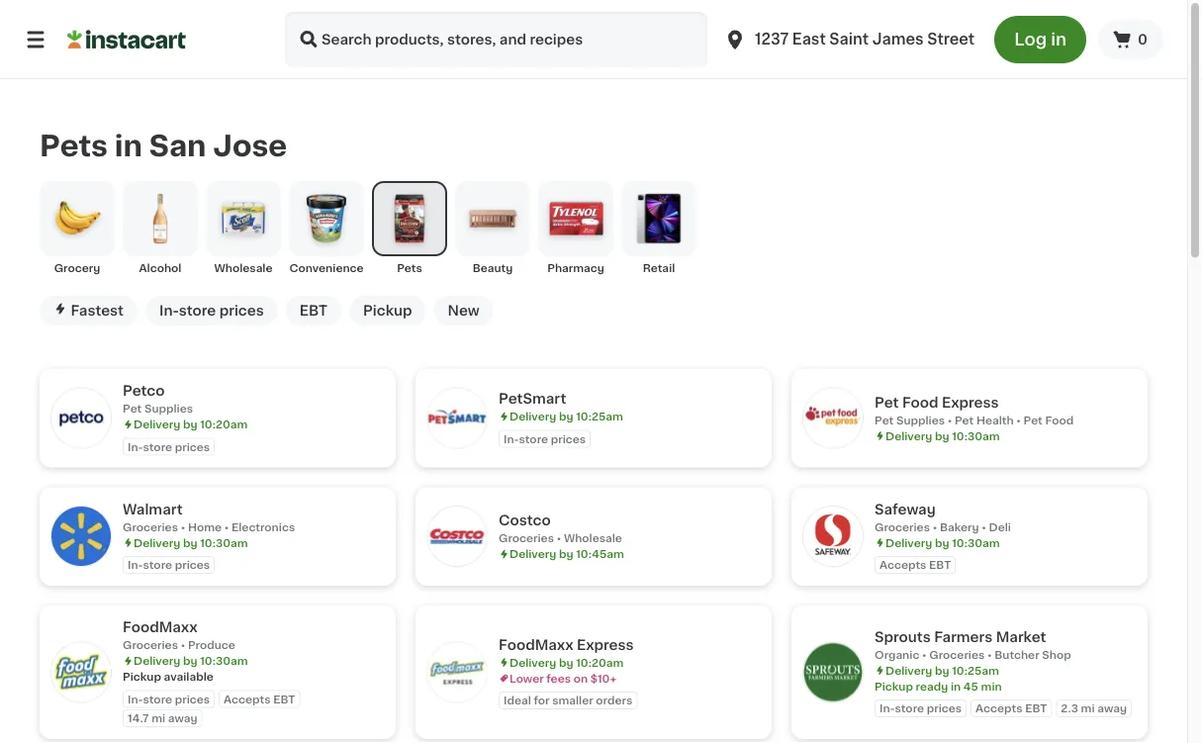 Task type: vqa. For each thing, say whether or not it's contained in the screenshot.
Instacart image on the top
no



Task type: describe. For each thing, give the bounding box(es) containing it.
shop
[[1042, 649, 1071, 660]]

costco image
[[427, 507, 487, 566]]

pharmacy
[[547, 263, 604, 273]]

0 vertical spatial food
[[902, 395, 938, 409]]

in-store prices button
[[145, 296, 278, 325]]

1 horizontal spatial delivery by 10:25am
[[886, 665, 999, 676]]

• right organic
[[922, 649, 927, 660]]

costco groceries • wholesale
[[499, 514, 622, 544]]

prices down the home
[[175, 559, 210, 570]]

for
[[534, 695, 550, 706]]

ideal
[[504, 695, 531, 706]]

groceries for walmart
[[123, 521, 178, 532]]

by up the pickup ready in 45 min
[[935, 665, 949, 676]]

supplies inside petco pet supplies
[[144, 403, 193, 414]]

in for pets
[[115, 132, 142, 160]]

1 vertical spatial accepts ebt
[[976, 703, 1047, 714]]

lower
[[510, 673, 544, 684]]

Search field
[[285, 12, 708, 67]]

delivery down walmart
[[134, 537, 180, 548]]

by down petsmart
[[559, 411, 573, 422]]

log in
[[1014, 31, 1067, 48]]

store down walmart
[[143, 559, 172, 570]]

delivery down petsmart
[[510, 411, 556, 422]]

1237 east saint james street
[[755, 32, 975, 47]]

market
[[996, 630, 1046, 644]]

fastest button
[[40, 296, 138, 325]]

grocery button
[[40, 181, 115, 276]]

• left bakery
[[933, 521, 937, 532]]

delivery down pet food express pet supplies • pet health • pet food
[[886, 430, 932, 441]]

in- inside button
[[159, 304, 179, 317]]

pet food express pet supplies • pet health • pet food
[[875, 395, 1074, 426]]

alcohol
[[139, 263, 182, 273]]

0
[[1138, 33, 1148, 47]]

on
[[573, 673, 588, 684]]

foodmaxx image
[[51, 642, 111, 702]]

pickup for pickup ready in 45 min
[[875, 681, 913, 692]]

walmart groceries • home • electronics
[[123, 502, 295, 532]]

jose
[[213, 132, 287, 160]]

pets in san jose main content
[[0, 79, 1187, 743]]

prices down petco pet supplies
[[175, 441, 210, 452]]

foodmaxx for groceries
[[123, 620, 197, 634]]

foodmaxx express
[[499, 638, 634, 652]]

street
[[927, 32, 975, 47]]

beauty
[[473, 263, 513, 273]]

store inside button
[[179, 304, 216, 317]]

orders
[[596, 695, 632, 706]]

10:30am for walmart
[[200, 537, 248, 548]]

1 1237 east saint james street button from the left
[[715, 12, 983, 67]]

$10+
[[590, 673, 617, 684]]

petsmart
[[499, 392, 566, 406]]

in- down petco pet supplies
[[128, 441, 143, 452]]

lower fees on $10+
[[510, 673, 617, 684]]

pickup button
[[349, 296, 426, 325]]

delivery up pickup available
[[134, 655, 180, 666]]

deli
[[989, 521, 1011, 532]]

by down pet food express pet supplies • pet health • pet food
[[935, 430, 949, 441]]

delivery by 10:30am for safeway
[[886, 537, 1000, 548]]

foodmaxx groceries • produce
[[123, 620, 235, 650]]

by down petco pet supplies
[[183, 419, 197, 430]]

in-store prices down petco pet supplies
[[128, 441, 210, 452]]

by down the home
[[183, 537, 197, 548]]

new button
[[434, 296, 493, 325]]

1 horizontal spatial 10:20am
[[576, 657, 624, 668]]

pet food express image
[[803, 388, 863, 448]]

• right health
[[1016, 415, 1021, 426]]

45
[[964, 681, 978, 692]]

san
[[149, 132, 206, 160]]

butcher
[[995, 649, 1039, 660]]

delivery by 10:30am up available
[[134, 655, 248, 666]]

log
[[1014, 31, 1047, 48]]

electronics
[[232, 521, 295, 532]]

ideal for smaller orders
[[504, 695, 632, 706]]

fastest
[[71, 304, 124, 317]]

in for log
[[1051, 31, 1067, 48]]

• left butcher
[[987, 649, 992, 660]]

1 vertical spatial express
[[577, 638, 634, 652]]

foodmaxx express image
[[427, 642, 487, 702]]

smaller
[[552, 695, 593, 706]]

new
[[448, 304, 480, 317]]

14.7
[[128, 713, 149, 724]]

2 vertical spatial in
[[951, 681, 961, 692]]

convenience
[[289, 263, 364, 273]]

sprouts
[[875, 630, 931, 644]]

away inside accepts ebt 14.7 mi away
[[168, 713, 197, 724]]

accepts ebt 14.7 mi away
[[128, 693, 295, 724]]

sprouts farmers market organic • groceries • butcher shop
[[875, 630, 1071, 660]]

alcohol button
[[123, 181, 198, 276]]

log in button
[[994, 16, 1086, 63]]

prices inside button
[[219, 304, 264, 317]]

pickup available
[[123, 671, 214, 682]]

10:30am down produce
[[200, 655, 248, 666]]

walmart image
[[51, 507, 111, 566]]

safeway image
[[803, 507, 863, 566]]

pets button
[[372, 181, 447, 276]]

saint
[[829, 32, 869, 47]]

min
[[981, 681, 1002, 692]]

organic
[[875, 649, 920, 660]]

ebt button
[[286, 296, 341, 325]]

in-store prices down ready
[[880, 703, 962, 714]]

0 vertical spatial accepts ebt
[[880, 559, 951, 570]]

petco pet supplies
[[123, 384, 193, 414]]

in-store prices down petsmart
[[504, 433, 586, 444]]

prices down available
[[175, 693, 210, 704]]

prices down petsmart
[[551, 433, 586, 444]]

0 horizontal spatial 10:20am
[[200, 419, 248, 430]]

10:30am for pet food express
[[952, 430, 1000, 441]]

pickup for pickup available
[[123, 671, 161, 682]]

east
[[792, 32, 826, 47]]

wholesale inside button
[[214, 263, 273, 273]]

ebt inside accepts ebt 14.7 mi away
[[273, 693, 295, 704]]

• inside foodmaxx groceries • produce
[[181, 640, 185, 650]]

1237
[[755, 32, 789, 47]]

pets in san jose
[[40, 132, 287, 160]]

sprouts farmers market image
[[803, 642, 863, 702]]

by down costco groceries • wholesale
[[559, 549, 573, 560]]

pets for pets in san jose
[[40, 132, 108, 160]]

retail button
[[621, 181, 697, 276]]

in-store prices down the home
[[128, 559, 210, 570]]



Task type: locate. For each thing, give the bounding box(es) containing it.
store down petco pet supplies
[[143, 441, 172, 452]]

mi right 2.3
[[1081, 703, 1095, 714]]

0 horizontal spatial away
[[168, 713, 197, 724]]

pet
[[875, 395, 899, 409], [123, 403, 142, 414], [875, 415, 894, 426], [955, 415, 974, 426], [1024, 415, 1043, 426]]

wholesale up 10:45am
[[564, 533, 622, 544]]

available
[[164, 671, 214, 682]]

wholesale
[[214, 263, 273, 273], [564, 533, 622, 544]]

1 horizontal spatial in
[[951, 681, 961, 692]]

supplies
[[144, 403, 193, 414], [896, 415, 945, 426]]

accepts ebt down the min
[[976, 703, 1047, 714]]

pets
[[40, 132, 108, 160], [397, 263, 422, 273]]

ebt inside button
[[300, 304, 327, 317]]

1 horizontal spatial pickup
[[363, 304, 412, 317]]

2 1237 east saint james street button from the left
[[723, 12, 975, 67]]

delivery by 10:20am
[[134, 419, 248, 430], [510, 657, 624, 668]]

away down available
[[168, 713, 197, 724]]

in-store prices inside in-store prices button
[[159, 304, 264, 317]]

1 horizontal spatial food
[[1045, 415, 1074, 426]]

delivery by 10:25am
[[510, 411, 623, 422], [886, 665, 999, 676]]

beauty button
[[455, 181, 530, 276]]

safeway
[[875, 502, 936, 516]]

foodmaxx for express
[[499, 638, 573, 652]]

0 horizontal spatial in
[[115, 132, 142, 160]]

prices left ebt button
[[219, 304, 264, 317]]

0 horizontal spatial express
[[577, 638, 634, 652]]

pickup up 14.7
[[123, 671, 161, 682]]

farmers
[[934, 630, 993, 644]]

0 horizontal spatial delivery by 10:20am
[[134, 419, 248, 430]]

2 horizontal spatial in
[[1051, 31, 1067, 48]]

0 horizontal spatial mi
[[152, 713, 165, 724]]

1 horizontal spatial foodmaxx
[[499, 638, 573, 652]]

petco
[[123, 384, 165, 398]]

pickup down organic
[[875, 681, 913, 692]]

pets inside button
[[397, 263, 422, 273]]

pickup right ebt button
[[363, 304, 412, 317]]

store down petsmart
[[519, 433, 548, 444]]

1 vertical spatial wholesale
[[564, 533, 622, 544]]

2.3
[[1061, 703, 1078, 714]]

express up health
[[942, 395, 999, 409]]

1 horizontal spatial away
[[1098, 703, 1127, 714]]

• inside costco groceries • wholesale
[[557, 533, 561, 544]]

costco
[[499, 514, 551, 527]]

ready
[[916, 681, 948, 692]]

0 horizontal spatial supplies
[[144, 403, 193, 414]]

pets for pets
[[397, 263, 422, 273]]

0 vertical spatial in
[[1051, 31, 1067, 48]]

• left health
[[948, 415, 952, 426]]

0 horizontal spatial foodmaxx
[[123, 620, 197, 634]]

accepts
[[880, 559, 926, 570], [224, 693, 271, 704], [976, 703, 1023, 714]]

in left san
[[115, 132, 142, 160]]

home
[[188, 521, 222, 532]]

None search field
[[285, 12, 708, 67]]

wholesale button
[[206, 181, 281, 276]]

in-store prices down pickup available
[[128, 693, 210, 704]]

groceries down walmart
[[123, 521, 178, 532]]

10:45am
[[576, 549, 624, 560]]

safeway groceries • bakery • deli
[[875, 502, 1011, 532]]

delivery by 10:20am up lower fees on $10+
[[510, 657, 624, 668]]

mi inside accepts ebt 14.7 mi away
[[152, 713, 165, 724]]

0 horizontal spatial accepts ebt
[[880, 559, 951, 570]]

groceries for costco
[[499, 533, 554, 544]]

• left produce
[[181, 640, 185, 650]]

1 horizontal spatial wholesale
[[564, 533, 622, 544]]

delivery by 10:45am
[[510, 549, 624, 560]]

2.3 mi away
[[1061, 703, 1127, 714]]

0 horizontal spatial food
[[902, 395, 938, 409]]

0 horizontal spatial 10:25am
[[576, 411, 623, 422]]

groceries down safeway
[[875, 521, 930, 532]]

delivery by 10:30am down the home
[[134, 537, 248, 548]]

delivery by 10:30am for pet food express
[[886, 430, 1000, 441]]

by up lower fees on $10+
[[559, 657, 573, 668]]

accepts inside accepts ebt 14.7 mi away
[[224, 693, 271, 704]]

delivery
[[510, 411, 556, 422], [134, 419, 180, 430], [886, 430, 932, 441], [134, 537, 180, 548], [886, 537, 932, 548], [510, 549, 556, 560], [134, 655, 180, 666], [510, 657, 556, 668], [886, 665, 932, 676]]

accepts down safeway
[[880, 559, 926, 570]]

0 vertical spatial 10:20am
[[200, 419, 248, 430]]

1 horizontal spatial 10:25am
[[952, 665, 999, 676]]

0 vertical spatial delivery by 10:20am
[[134, 419, 248, 430]]

delivery by 10:20am down petco pet supplies
[[134, 419, 248, 430]]

produce
[[188, 640, 235, 650]]

2 horizontal spatial accepts
[[976, 703, 1023, 714]]

walmart
[[123, 502, 183, 516]]

foodmaxx
[[123, 620, 197, 634], [499, 638, 573, 652]]

in right log
[[1051, 31, 1067, 48]]

in-store prices
[[159, 304, 264, 317], [504, 433, 586, 444], [128, 441, 210, 452], [128, 559, 210, 570], [128, 693, 210, 704], [880, 703, 962, 714]]

groceries inside sprouts farmers market organic • groceries • butcher shop
[[929, 649, 985, 660]]

supplies inside pet food express pet supplies • pet health • pet food
[[896, 415, 945, 426]]

in- down alcohol
[[159, 304, 179, 317]]

1 horizontal spatial accepts
[[880, 559, 926, 570]]

food
[[902, 395, 938, 409], [1045, 415, 1074, 426]]

0 vertical spatial wholesale
[[214, 263, 273, 273]]

groceries for foodmaxx
[[123, 640, 178, 650]]

in- down organic
[[880, 703, 895, 714]]

prices
[[219, 304, 264, 317], [551, 433, 586, 444], [175, 441, 210, 452], [175, 559, 210, 570], [175, 693, 210, 704], [927, 703, 962, 714]]

groceries inside foodmaxx groceries • produce
[[123, 640, 178, 650]]

1 horizontal spatial accepts ebt
[[976, 703, 1047, 714]]

delivery by 10:30am down bakery
[[886, 537, 1000, 548]]

wholesale up in-store prices button
[[214, 263, 273, 273]]

10:30am for safeway
[[952, 537, 1000, 548]]

groceries for safeway
[[875, 521, 930, 532]]

store
[[179, 304, 216, 317], [519, 433, 548, 444], [143, 441, 172, 452], [143, 559, 172, 570], [143, 693, 172, 704], [895, 703, 924, 714]]

accepts down the min
[[976, 703, 1023, 714]]

supplies left health
[[896, 415, 945, 426]]

mi
[[1081, 703, 1095, 714], [152, 713, 165, 724]]

• right the home
[[224, 521, 229, 532]]

by
[[559, 411, 573, 422], [183, 419, 197, 430], [935, 430, 949, 441], [183, 537, 197, 548], [935, 537, 949, 548], [559, 549, 573, 560], [183, 655, 197, 666], [559, 657, 573, 668], [935, 665, 949, 676]]

food right pet food express 'image'
[[902, 395, 938, 409]]

health
[[976, 415, 1014, 426]]

0 horizontal spatial accepts
[[224, 693, 271, 704]]

bakery
[[940, 521, 979, 532]]

1 vertical spatial food
[[1045, 415, 1074, 426]]

0 horizontal spatial pickup
[[123, 671, 161, 682]]

store down alcohol
[[179, 304, 216, 317]]

0 vertical spatial 10:25am
[[576, 411, 623, 422]]

petco image
[[51, 388, 111, 448]]

1 horizontal spatial pets
[[397, 263, 422, 273]]

pickup inside button
[[363, 304, 412, 317]]

in inside button
[[1051, 31, 1067, 48]]

instacart logo image
[[67, 28, 186, 51]]

10:20am
[[200, 419, 248, 430], [576, 657, 624, 668]]

2 horizontal spatial pickup
[[875, 681, 913, 692]]

0 horizontal spatial delivery by 10:25am
[[510, 411, 623, 422]]

petsmart image
[[427, 388, 487, 448]]

groceries
[[123, 521, 178, 532], [875, 521, 930, 532], [499, 533, 554, 544], [123, 640, 178, 650], [929, 649, 985, 660]]

0 button
[[1098, 20, 1164, 59]]

1 vertical spatial delivery by 10:25am
[[886, 665, 999, 676]]

prices down the pickup ready in 45 min
[[927, 703, 962, 714]]

0 vertical spatial supplies
[[144, 403, 193, 414]]

convenience button
[[289, 181, 364, 276]]

supplies down petco
[[144, 403, 193, 414]]

fees
[[546, 673, 571, 684]]

10:20am up walmart groceries • home • electronics
[[200, 419, 248, 430]]

delivery down costco
[[510, 549, 556, 560]]

10:30am down health
[[952, 430, 1000, 441]]

10:20am up $10+
[[576, 657, 624, 668]]

pharmacy button
[[538, 181, 613, 276]]

• left the home
[[181, 521, 185, 532]]

1 vertical spatial foodmaxx
[[499, 638, 573, 652]]

10:30am down bakery
[[952, 537, 1000, 548]]

delivery by 10:25am up the pickup ready in 45 min
[[886, 665, 999, 676]]

1 horizontal spatial mi
[[1081, 703, 1095, 714]]

in- down walmart
[[128, 559, 143, 570]]

in- down petsmart
[[504, 433, 519, 444]]

delivery down organic
[[886, 665, 932, 676]]

1 horizontal spatial delivery by 10:20am
[[510, 657, 624, 668]]

0 vertical spatial foodmaxx
[[123, 620, 197, 634]]

pickup for pickup
[[363, 304, 412, 317]]

wholesale inside costco groceries • wholesale
[[564, 533, 622, 544]]

10:25am
[[576, 411, 623, 422], [952, 665, 999, 676]]

1 vertical spatial 10:25am
[[952, 665, 999, 676]]

0 horizontal spatial pets
[[40, 132, 108, 160]]

pet inside petco pet supplies
[[123, 403, 142, 414]]

1 vertical spatial 10:20am
[[576, 657, 624, 668]]

delivery down safeway
[[886, 537, 932, 548]]

accepts ebt down safeway groceries • bakery • deli
[[880, 559, 951, 570]]

by down bakery
[[935, 537, 949, 548]]

1 horizontal spatial express
[[942, 395, 999, 409]]

delivery by 10:30am for walmart
[[134, 537, 248, 548]]

foodmaxx inside foodmaxx groceries • produce
[[123, 620, 197, 634]]

10:30am down the home
[[200, 537, 248, 548]]

delivery by 10:25am down petsmart
[[510, 411, 623, 422]]

delivery by 10:30am down pet food express pet supplies • pet health • pet food
[[886, 430, 1000, 441]]

pets up grocery 'button'
[[40, 132, 108, 160]]

foodmaxx up lower
[[499, 638, 573, 652]]

1 vertical spatial in
[[115, 132, 142, 160]]

in left 45
[[951, 681, 961, 692]]

retail
[[643, 263, 675, 273]]

1 vertical spatial pets
[[397, 263, 422, 273]]

0 vertical spatial pets
[[40, 132, 108, 160]]

groceries inside safeway groceries • bakery • deli
[[875, 521, 930, 532]]

groceries up pickup available
[[123, 640, 178, 650]]

pickup
[[363, 304, 412, 317], [123, 671, 161, 682], [875, 681, 913, 692]]

•
[[948, 415, 952, 426], [1016, 415, 1021, 426], [181, 521, 185, 532], [224, 521, 229, 532], [933, 521, 937, 532], [982, 521, 986, 532], [557, 533, 561, 544], [181, 640, 185, 650], [922, 649, 927, 660], [987, 649, 992, 660]]

in- up 14.7
[[128, 693, 143, 704]]

grocery
[[54, 263, 100, 273]]

mi right 14.7
[[152, 713, 165, 724]]

10:30am
[[952, 430, 1000, 441], [200, 537, 248, 548], [952, 537, 1000, 548], [200, 655, 248, 666]]

foodmaxx up pickup available
[[123, 620, 197, 634]]

james
[[872, 32, 924, 47]]

express
[[942, 395, 999, 409], [577, 638, 634, 652]]

• up delivery by 10:45am
[[557, 533, 561, 544]]

pets up pickup button
[[397, 263, 422, 273]]

0 vertical spatial delivery by 10:25am
[[510, 411, 623, 422]]

in-store prices down alcohol
[[159, 304, 264, 317]]

groceries down costco
[[499, 533, 554, 544]]

accepts ebt
[[880, 559, 951, 570], [976, 703, 1047, 714]]

food right health
[[1045, 415, 1074, 426]]

• left deli
[[982, 521, 986, 532]]

1 vertical spatial delivery by 10:20am
[[510, 657, 624, 668]]

0 horizontal spatial wholesale
[[214, 263, 273, 273]]

accepts down produce
[[224, 693, 271, 704]]

store down ready
[[895, 703, 924, 714]]

away
[[1098, 703, 1127, 714], [168, 713, 197, 724]]

store down pickup available
[[143, 693, 172, 704]]

delivery down petco pet supplies
[[134, 419, 180, 430]]

1237 east saint james street button
[[715, 12, 983, 67], [723, 12, 975, 67]]

by up available
[[183, 655, 197, 666]]

express up $10+
[[577, 638, 634, 652]]

groceries down the farmers
[[929, 649, 985, 660]]

groceries inside costco groceries • wholesale
[[499, 533, 554, 544]]

0 vertical spatial express
[[942, 395, 999, 409]]

1 vertical spatial supplies
[[896, 415, 945, 426]]

pickup ready in 45 min
[[875, 681, 1002, 692]]

delivery up lower
[[510, 657, 556, 668]]

express inside pet food express pet supplies • pet health • pet food
[[942, 395, 999, 409]]

1 horizontal spatial supplies
[[896, 415, 945, 426]]

ebt
[[300, 304, 327, 317], [929, 559, 951, 570], [273, 693, 295, 704], [1025, 703, 1047, 714]]

groceries inside walmart groceries • home • electronics
[[123, 521, 178, 532]]

delivery by 10:30am
[[886, 430, 1000, 441], [134, 537, 248, 548], [886, 537, 1000, 548], [134, 655, 248, 666]]

away right 2.3
[[1098, 703, 1127, 714]]



